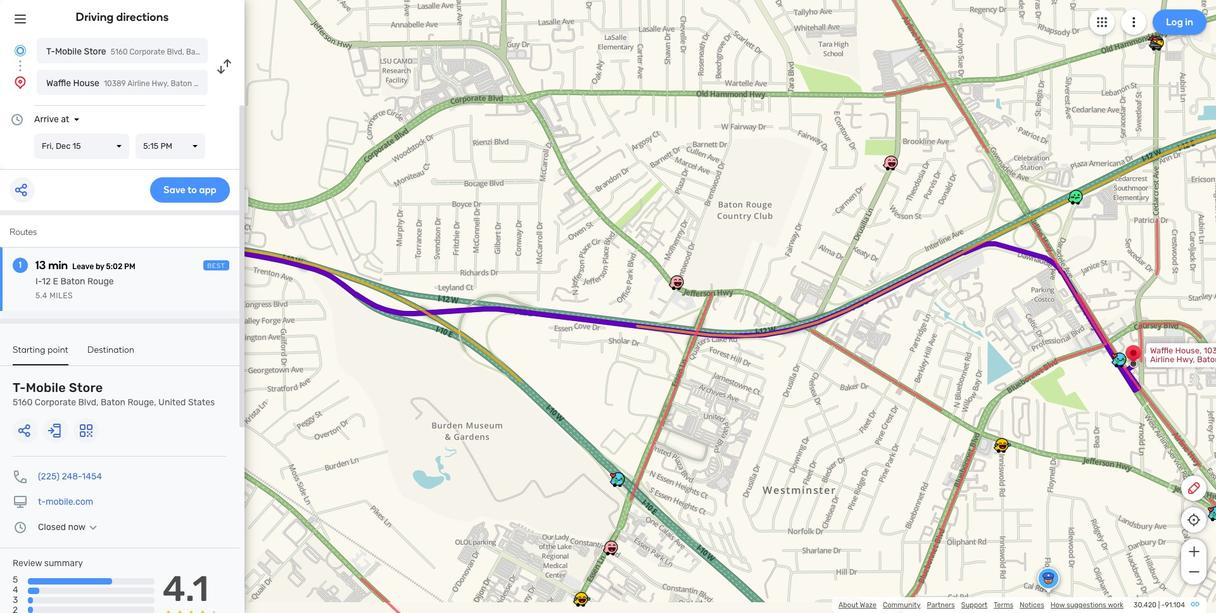 Task type: vqa. For each thing, say whether or not it's contained in the screenshot.
Learn about us
no



Task type: describe. For each thing, give the bounding box(es) containing it.
by
[[96, 262, 104, 271]]

t-
[[38, 497, 46, 508]]

5:02
[[106, 262, 123, 271]]

destination
[[87, 345, 135, 356]]

at
[[61, 114, 69, 125]]

terms link
[[994, 601, 1014, 610]]

notices link
[[1020, 601, 1045, 610]]

waffle for waffle house
[[46, 78, 71, 89]]

15
[[73, 141, 81, 151]]

30.420 | -91.104
[[1134, 601, 1186, 610]]

rouge
[[87, 276, 114, 287]]

support
[[962, 601, 988, 610]]

1 vertical spatial store
[[69, 380, 103, 395]]

5.4
[[35, 292, 47, 300]]

about waze community partners support terms notices how suggestions work
[[839, 601, 1124, 610]]

store,
[[179, 192, 202, 202]]

0 vertical spatial blvd,
[[167, 48, 184, 56]]

13 min leave by 5:02 pm
[[35, 259, 135, 273]]

dec
[[56, 141, 71, 151]]

13
[[35, 259, 46, 273]]

baton inside i-12 e baton rouge 5.4 miles
[[61, 276, 85, 287]]

(225)
[[38, 472, 60, 482]]

fri, dec 15
[[42, 141, 81, 151]]

-
[[1162, 601, 1166, 610]]

work
[[1109, 601, 1124, 610]]

t- inside t-mobile store, 5160 corporate blvd, baton rouge, united states
[[145, 192, 153, 202]]

0 horizontal spatial t-
[[13, 380, 26, 395]]

terms
[[994, 601, 1014, 610]]

waffle house button
[[37, 70, 208, 95]]

support link
[[962, 601, 988, 610]]

community link
[[883, 601, 921, 610]]

2 vertical spatial mobile
[[26, 380, 66, 395]]

2 vertical spatial corporate
[[35, 397, 76, 408]]

1 vertical spatial clock image
[[13, 520, 28, 536]]

call image
[[13, 470, 28, 485]]

91.104
[[1166, 601, 1186, 610]]

waffle house
[[46, 78, 99, 89]]

0 vertical spatial store
[[84, 46, 106, 57]]

summary
[[44, 558, 83, 569]]

i-
[[35, 276, 42, 287]]

how
[[1051, 601, 1066, 610]]

1 vertical spatial t-mobile store 5160 corporate blvd, baton rouge, united states
[[13, 380, 215, 408]]

3
[[13, 595, 18, 606]]

best
[[207, 262, 226, 270]]

mobile inside t-mobile store, 5160 corporate blvd, baton rouge, united states
[[153, 192, 177, 202]]

closed now
[[38, 522, 86, 533]]

baton inside t-mobile store, 5160 corporate blvd, baton rouge, united states
[[206, 201, 229, 210]]

fri, dec 15 list box
[[34, 134, 129, 159]]

about waze link
[[839, 601, 877, 610]]

driving directions
[[76, 10, 169, 24]]

arrive
[[34, 114, 59, 125]]

0 vertical spatial corporate
[[130, 48, 165, 56]]

min
[[48, 259, 68, 273]]

0 vertical spatial t-
[[46, 46, 55, 57]]

leave
[[72, 262, 94, 271]]

partners link
[[928, 601, 956, 610]]

30.420
[[1134, 601, 1157, 610]]

0 vertical spatial rouge,
[[209, 48, 234, 56]]

pm inside 13 min leave by 5:02 pm
[[124, 262, 135, 271]]

point
[[48, 345, 68, 356]]

partners
[[928, 601, 956, 610]]

waze
[[860, 601, 877, 610]]

rouge, inside t-mobile store, 5160 corporate blvd, baton rouge, united states
[[145, 210, 171, 219]]

states inside t-mobile store, 5160 corporate blvd, baton rouge, united states
[[201, 210, 226, 219]]



Task type: locate. For each thing, give the bounding box(es) containing it.
5160
[[111, 48, 128, 56], [204, 192, 223, 202], [13, 397, 33, 408]]

mobile.com
[[46, 497, 93, 508]]

corporate down starting point button
[[35, 397, 76, 408]]

location image
[[13, 75, 28, 90]]

5:15
[[143, 141, 159, 151]]

review summary
[[13, 558, 83, 569]]

2 horizontal spatial 5160
[[204, 192, 223, 202]]

(225) 248-1454 link
[[38, 472, 102, 482]]

starting point button
[[13, 345, 68, 366]]

pm right 5:15
[[161, 141, 173, 151]]

about
[[839, 601, 859, 610]]

chevron down image
[[86, 523, 101, 533]]

5160 right 'store,'
[[204, 192, 223, 202]]

5160 down starting point button
[[13, 397, 33, 408]]

t- left 'store,'
[[145, 192, 153, 202]]

zoom out image
[[1187, 565, 1203, 580]]

t-mobile store 5160 corporate blvd, baton rouge, united states
[[46, 46, 284, 57], [13, 380, 215, 408]]

1 horizontal spatial pm
[[161, 141, 173, 151]]

pm right 5:02
[[124, 262, 135, 271]]

5:15 pm list box
[[136, 134, 205, 159]]

1 vertical spatial states
[[201, 210, 226, 219]]

driving
[[76, 10, 114, 24]]

mobile left 'store,'
[[153, 192, 177, 202]]

corporate inside t-mobile store, 5160 corporate blvd, baton rouge, united states
[[145, 201, 183, 210]]

t-mobile store 5160 corporate blvd, baton rouge, united states down directions on the top left of page
[[46, 46, 284, 57]]

baton
[[186, 48, 207, 56], [206, 201, 229, 210], [61, 276, 85, 287], [101, 397, 126, 408]]

current location image
[[13, 43, 28, 58]]

store up house
[[84, 46, 106, 57]]

states
[[261, 48, 284, 56], [201, 210, 226, 219], [188, 397, 215, 408]]

i-12 e baton rouge 5.4 miles
[[35, 276, 114, 300]]

store down destination button
[[69, 380, 103, 395]]

directions
[[116, 10, 169, 24]]

1 horizontal spatial 5160
[[111, 48, 128, 56]]

t-mobile store 5160 corporate blvd, baton rouge, united states down destination button
[[13, 380, 215, 408]]

0 horizontal spatial blvd,
[[78, 397, 99, 408]]

2 vertical spatial united
[[159, 397, 186, 408]]

waffle left house
[[46, 78, 71, 89]]

1 horizontal spatial t-
[[46, 46, 55, 57]]

pm
[[161, 141, 173, 151], [124, 262, 135, 271]]

notices
[[1020, 601, 1045, 610]]

mobile up waffle house
[[55, 46, 82, 57]]

store
[[84, 46, 106, 57], [69, 380, 103, 395]]

corporate down 5:15 pm list box
[[145, 201, 183, 210]]

t- down starting
[[13, 380, 26, 395]]

now
[[68, 522, 86, 533]]

corporate down directions on the top left of page
[[130, 48, 165, 56]]

1 vertical spatial united
[[173, 210, 199, 219]]

closed now button
[[38, 522, 101, 533]]

united inside t-mobile store, 5160 corporate blvd, baton rouge, united states
[[173, 210, 199, 219]]

0 horizontal spatial pm
[[124, 262, 135, 271]]

waffle inside waffle house, 103
[[1151, 346, 1174, 356]]

computer image
[[13, 495, 28, 510]]

united
[[236, 48, 259, 56], [173, 210, 199, 219], [159, 397, 186, 408]]

0 vertical spatial clock image
[[10, 112, 25, 127]]

how suggestions work link
[[1051, 601, 1124, 610]]

routes
[[10, 227, 37, 238]]

1 vertical spatial 5160
[[204, 192, 223, 202]]

(225) 248-1454
[[38, 472, 102, 482]]

5:15 pm
[[143, 141, 173, 151]]

1454
[[82, 472, 102, 482]]

waffle for waffle house, 103
[[1151, 346, 1174, 356]]

suggestions
[[1067, 601, 1107, 610]]

closed
[[38, 522, 66, 533]]

t-mobile store, 5160 corporate blvd, baton rouge, united states
[[145, 192, 229, 219]]

103
[[1204, 346, 1217, 356]]

community
[[883, 601, 921, 610]]

1 vertical spatial waffle
[[1151, 346, 1174, 356]]

pencil image
[[1187, 481, 1202, 496]]

miles
[[50, 292, 73, 300]]

starting
[[13, 345, 45, 356]]

t- right 'current location' icon
[[46, 46, 55, 57]]

rouge,
[[209, 48, 234, 56], [145, 210, 171, 219], [128, 397, 156, 408]]

pm inside list box
[[161, 141, 173, 151]]

1 vertical spatial t-
[[145, 192, 153, 202]]

t-
[[46, 46, 55, 57], [145, 192, 153, 202], [13, 380, 26, 395]]

waffle house, 103
[[1151, 346, 1217, 373]]

blvd, inside t-mobile store, 5160 corporate blvd, baton rouge, united states
[[185, 201, 204, 210]]

1 vertical spatial blvd,
[[185, 201, 204, 210]]

0 vertical spatial mobile
[[55, 46, 82, 57]]

zoom in image
[[1187, 544, 1203, 560]]

1 horizontal spatial waffle
[[1151, 346, 1174, 356]]

waffle inside 'waffle house' button
[[46, 78, 71, 89]]

house,
[[1176, 346, 1202, 356]]

clock image
[[10, 112, 25, 127], [13, 520, 28, 536]]

5 4 3
[[13, 575, 18, 606]]

1
[[19, 260, 22, 271]]

5160 inside t-mobile store, 5160 corporate blvd, baton rouge, united states
[[204, 192, 223, 202]]

2 vertical spatial states
[[188, 397, 215, 408]]

0 horizontal spatial waffle
[[46, 78, 71, 89]]

2 vertical spatial rouge,
[[128, 397, 156, 408]]

0 vertical spatial pm
[[161, 141, 173, 151]]

2 vertical spatial t-
[[13, 380, 26, 395]]

review
[[13, 558, 42, 569]]

0 vertical spatial 5160
[[111, 48, 128, 56]]

link image
[[1191, 600, 1201, 610]]

2 horizontal spatial t-
[[145, 192, 153, 202]]

mobile
[[55, 46, 82, 57], [153, 192, 177, 202], [26, 380, 66, 395]]

5
[[13, 575, 18, 586]]

4
[[13, 585, 18, 596]]

clock image down computer icon
[[13, 520, 28, 536]]

mobile down starting point button
[[26, 380, 66, 395]]

e
[[53, 276, 58, 287]]

4.1
[[163, 569, 209, 610]]

1 vertical spatial rouge,
[[145, 210, 171, 219]]

blvd,
[[167, 48, 184, 56], [185, 201, 204, 210], [78, 397, 99, 408]]

1 vertical spatial mobile
[[153, 192, 177, 202]]

waffle
[[46, 78, 71, 89], [1151, 346, 1174, 356]]

fri,
[[42, 141, 54, 151]]

2 vertical spatial 5160
[[13, 397, 33, 408]]

house
[[73, 78, 99, 89]]

2 horizontal spatial blvd,
[[185, 201, 204, 210]]

starting point
[[13, 345, 68, 356]]

0 vertical spatial states
[[261, 48, 284, 56]]

t-mobile.com link
[[38, 497, 93, 508]]

arrive at
[[34, 114, 69, 125]]

corporate
[[130, 48, 165, 56], [145, 201, 183, 210], [35, 397, 76, 408]]

|
[[1159, 601, 1161, 610]]

5160 up 'waffle house' button
[[111, 48, 128, 56]]

destination button
[[87, 345, 135, 364]]

2 vertical spatial blvd,
[[78, 397, 99, 408]]

1 vertical spatial pm
[[124, 262, 135, 271]]

waffle left house,
[[1151, 346, 1174, 356]]

12
[[42, 276, 51, 287]]

clock image left arrive
[[10, 112, 25, 127]]

0 vertical spatial t-mobile store 5160 corporate blvd, baton rouge, united states
[[46, 46, 284, 57]]

1 horizontal spatial blvd,
[[167, 48, 184, 56]]

0 horizontal spatial 5160
[[13, 397, 33, 408]]

1 vertical spatial corporate
[[145, 201, 183, 210]]

0 vertical spatial united
[[236, 48, 259, 56]]

248-
[[62, 472, 82, 482]]

t-mobile.com
[[38, 497, 93, 508]]

0 vertical spatial waffle
[[46, 78, 71, 89]]



